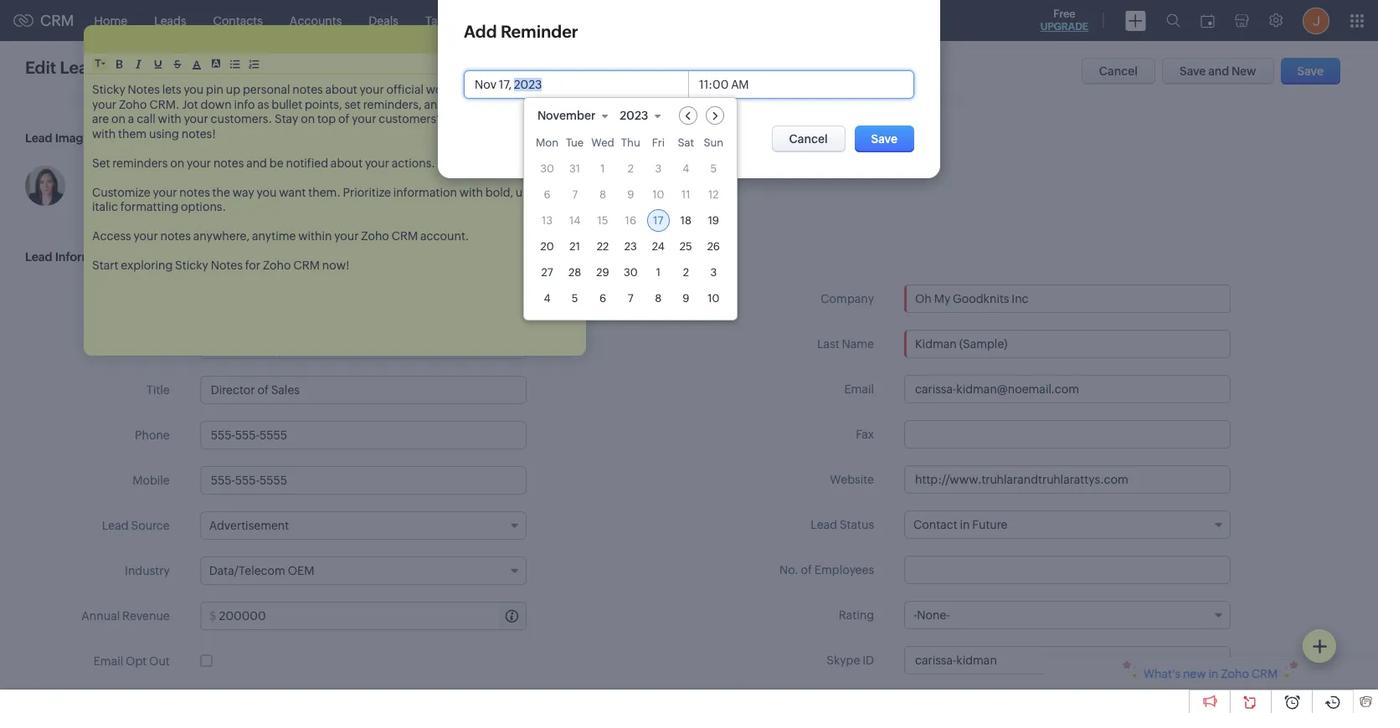 Task type: locate. For each thing, give the bounding box(es) containing it.
on down using
[[170, 156, 184, 170]]

9 up 16
[[627, 188, 634, 201]]

notes
[[292, 83, 323, 96], [213, 156, 244, 170], [179, 185, 210, 199], [160, 229, 191, 243]]

cancel
[[1099, 64, 1138, 78], [789, 132, 828, 146]]

0 vertical spatial cancel button
[[1081, 58, 1155, 85]]

1 vertical spatial 7
[[628, 292, 634, 305]]

1 vertical spatial notes
[[211, 259, 243, 272]]

None text field
[[200, 376, 526, 404], [904, 466, 1231, 494], [200, 466, 526, 495], [219, 603, 526, 630], [200, 376, 526, 404], [904, 466, 1231, 494], [200, 466, 526, 495], [219, 603, 526, 630]]

1 horizontal spatial 8
[[655, 292, 662, 305]]

notes up options.
[[179, 185, 210, 199]]

revenue
[[122, 610, 170, 623]]

2 vertical spatial email
[[844, 699, 874, 712]]

sticky inside sticky notes lets you pin up personal notes about your official work items from within your zoho crm. jot down info as bullet points, set reminders, and create to-dos while you are on a call with your customers. stay on top of your customers' info before you engage with them using notes!
[[92, 83, 125, 96]]

edit down crm link
[[25, 58, 56, 77]]

8 up 15 wed cell
[[599, 188, 606, 201]]

3 down 26
[[710, 266, 717, 279]]

0 vertical spatial 5
[[710, 162, 717, 175]]

information
[[393, 185, 457, 199]]

you right way
[[257, 185, 277, 199]]

5 down 28
[[572, 292, 578, 305]]

0 horizontal spatial within
[[298, 229, 332, 243]]

0 vertical spatial 7
[[572, 188, 578, 201]]

friday column header
[[647, 136, 670, 154]]

new
[[1232, 64, 1256, 78]]

about up set
[[325, 83, 357, 96]]

email
[[844, 383, 874, 396], [94, 655, 123, 668], [844, 699, 874, 712]]

you down dos
[[504, 112, 524, 126]]

lead for lead image
[[25, 131, 52, 145]]

edit
[[25, 58, 56, 77], [107, 61, 128, 74]]

customize your notes the way you want them. prioritize information with bold, underline, italic formatting options.
[[92, 185, 573, 213]]

15
[[597, 214, 608, 227]]

set
[[344, 98, 361, 111]]

0 horizontal spatial 8
[[599, 188, 606, 201]]

2 down 25
[[683, 266, 689, 279]]

info
[[234, 98, 255, 111], [442, 112, 463, 126]]

first name
[[112, 338, 170, 352]]

1 horizontal spatial name
[[842, 337, 874, 351]]

notes inside customize your notes the way you want them. prioritize information with bold, underline, italic formatting options.
[[179, 185, 210, 199]]

up
[[226, 83, 240, 96]]

you inside customize your notes the way you want them. prioritize information with bold, underline, italic formatting options.
[[257, 185, 277, 199]]

thursday column header
[[619, 136, 642, 154]]

1 horizontal spatial edit
[[107, 61, 128, 74]]

0 horizontal spatial 9
[[627, 188, 634, 201]]

7 down 23
[[628, 292, 634, 305]]

minimize image
[[561, 28, 578, 50]]

2 vertical spatial with
[[459, 185, 483, 199]]

0 horizontal spatial 5
[[572, 292, 578, 305]]

reminders,
[[363, 98, 422, 111]]

row down 16 thu cell
[[536, 235, 725, 258]]

4 down saturday column header
[[683, 162, 689, 175]]

0 vertical spatial within
[[516, 83, 550, 96]]

0 vertical spatial cancel
[[1099, 64, 1138, 78]]

name right last
[[842, 337, 874, 351]]

1 horizontal spatial within
[[516, 83, 550, 96]]

email opt out
[[94, 655, 170, 668]]

about up prioritize
[[331, 156, 363, 170]]

0 vertical spatial 30
[[540, 162, 554, 175]]

email left opt
[[94, 655, 123, 668]]

6
[[544, 188, 551, 201], [599, 292, 606, 305]]

0 vertical spatial sticky
[[92, 83, 125, 96]]

source
[[131, 519, 170, 532]]

1 vertical spatial about
[[331, 156, 363, 170]]

zoho up a
[[119, 98, 147, 111]]

0 vertical spatial 3
[[655, 162, 662, 175]]

add
[[464, 22, 497, 41]]

1 vertical spatial email
[[94, 655, 123, 668]]

1 horizontal spatial save button
[[1281, 58, 1340, 85]]

1 vertical spatial 4
[[544, 292, 551, 305]]

0 vertical spatial notes
[[128, 83, 160, 96]]

6 down 29
[[599, 292, 606, 305]]

name right first
[[138, 338, 170, 352]]

your down notes!
[[187, 156, 211, 170]]

1 vertical spatial 5
[[572, 292, 578, 305]]

5 row from the top
[[536, 235, 725, 258]]

row down 2 thu cell
[[536, 183, 725, 206]]

accounts
[[290, 14, 342, 27]]

0 horizontal spatial with
[[92, 127, 116, 140]]

1 horizontal spatial zoho
[[263, 259, 291, 272]]

zoho right for at the left top
[[263, 259, 291, 272]]

None text field
[[689, 71, 913, 98], [904, 330, 1231, 358], [280, 332, 526, 358], [904, 375, 1231, 404], [904, 420, 1231, 449], [200, 421, 526, 450], [904, 556, 1231, 584], [904, 646, 1231, 675], [904, 692, 1231, 713], [689, 71, 913, 98], [904, 330, 1231, 358], [280, 332, 526, 358], [904, 375, 1231, 404], [904, 420, 1231, 449], [200, 421, 526, 450], [904, 556, 1231, 584], [904, 646, 1231, 675], [904, 692, 1231, 713]]

and inside sticky notes lets you pin up personal notes about your official work items from within your zoho crm. jot down info as bullet points, set reminders, and create to-dos while you are on a call with your customers. stay on top of your customers' info before you engage with them using notes!
[[424, 98, 445, 111]]

and down work
[[424, 98, 445, 111]]

create menu element
[[1115, 0, 1156, 41]]

26
[[707, 240, 720, 253]]

cancel for cancel 'button' to the bottom
[[789, 132, 828, 146]]

lead left owner
[[104, 292, 130, 306]]

row up 2 thu cell
[[536, 136, 725, 154]]

edit inside edit lead edit page layout
[[107, 61, 128, 74]]

mon
[[536, 136, 559, 149]]

1 down wednesday column header
[[601, 162, 605, 175]]

save button
[[1281, 58, 1340, 85], [854, 126, 914, 152]]

crm left now!
[[293, 259, 320, 272]]

1 vertical spatial and
[[424, 98, 445, 111]]

search image
[[1166, 13, 1180, 28]]

3 down friday column header
[[655, 162, 662, 175]]

start exploring sticky notes for zoho crm now!
[[92, 259, 350, 272]]

with down are
[[92, 127, 116, 140]]

10 up 17
[[652, 188, 664, 201]]

6 mon cell
[[544, 188, 551, 201]]

you up jot
[[184, 83, 204, 96]]

on left a
[[111, 112, 126, 126]]

website
[[830, 473, 874, 486]]

crm left account.
[[392, 229, 418, 243]]

call
[[137, 112, 156, 126]]

email down skype id
[[844, 699, 874, 712]]

0 vertical spatial zoho
[[119, 98, 147, 111]]

row containing 13
[[536, 209, 725, 232]]

your up formatting
[[153, 185, 177, 199]]

on left top
[[301, 112, 315, 126]]

27
[[541, 266, 553, 279]]

skype
[[827, 654, 860, 667]]

lead up are
[[60, 58, 99, 77]]

0 vertical spatial of
[[338, 112, 350, 126]]

2 row from the top
[[536, 157, 725, 180]]

row down 23
[[536, 261, 725, 284]]

profile element
[[1293, 0, 1340, 41]]

0 horizontal spatial 30
[[540, 162, 554, 175]]

17
[[653, 214, 663, 227]]

and
[[1208, 64, 1229, 78], [424, 98, 445, 111], [246, 156, 267, 170]]

before
[[466, 112, 501, 126]]

0 vertical spatial 1
[[601, 162, 605, 175]]

notes up points,
[[292, 83, 323, 96]]

within up while at the left of page
[[516, 83, 550, 96]]

crm left home
[[40, 12, 74, 29]]

sticky down edit lead edit page layout
[[92, 83, 125, 96]]

1 horizontal spatial 5
[[710, 162, 717, 175]]

6 row from the top
[[536, 261, 725, 284]]

November field
[[537, 106, 617, 125]]

dos
[[499, 98, 519, 111]]

lead left status
[[811, 518, 837, 532]]

using
[[149, 127, 179, 140]]

1 horizontal spatial save
[[1180, 64, 1206, 78]]

lead for lead source
[[102, 519, 129, 532]]

2 horizontal spatial with
[[459, 185, 483, 199]]

2 vertical spatial crm
[[293, 259, 320, 272]]

bold,
[[485, 185, 513, 199]]

them.
[[308, 185, 341, 199]]

notes down the page
[[128, 83, 160, 96]]

1 vertical spatial 9
[[683, 292, 689, 305]]

1 vertical spatial crm
[[392, 229, 418, 243]]

1 horizontal spatial info
[[442, 112, 463, 126]]

0 horizontal spatial name
[[138, 338, 170, 352]]

within up now!
[[298, 229, 332, 243]]

your up exploring at the top left of page
[[134, 229, 158, 243]]

lead left information
[[25, 250, 52, 264]]

1 vertical spatial info
[[442, 112, 463, 126]]

row containing mon
[[536, 136, 725, 154]]

1 horizontal spatial 2
[[683, 266, 689, 279]]

9 down 25
[[683, 292, 689, 305]]

save and new
[[1180, 64, 1256, 78]]

24
[[652, 240, 665, 253]]

and left new
[[1208, 64, 1229, 78]]

2
[[628, 162, 634, 175], [683, 266, 689, 279]]

of
[[338, 112, 350, 126], [801, 563, 812, 577]]

with left bold,
[[459, 185, 483, 199]]

with
[[158, 112, 182, 126], [92, 127, 116, 140], [459, 185, 483, 199]]

lead owner
[[104, 292, 170, 306]]

1 horizontal spatial cancel
[[1099, 64, 1138, 78]]

1 row from the top
[[536, 136, 725, 154]]

row containing 20
[[536, 235, 725, 258]]

2 vertical spatial and
[[246, 156, 267, 170]]

your up set
[[360, 83, 384, 96]]

1 vertical spatial cancel
[[789, 132, 828, 146]]

7 tue cell
[[572, 188, 578, 201]]

0 horizontal spatial 7
[[572, 188, 578, 201]]

free upgrade
[[1041, 8, 1088, 33]]

reminder
[[501, 22, 578, 41]]

0 vertical spatial 10
[[652, 188, 664, 201]]

30 down monday column header
[[540, 162, 554, 175]]

30
[[540, 162, 554, 175], [624, 266, 638, 279]]

row down 29
[[536, 287, 725, 310]]

secondary email
[[783, 699, 874, 712]]

1 horizontal spatial of
[[801, 563, 812, 577]]

about
[[325, 83, 357, 96], [331, 156, 363, 170]]

on
[[111, 112, 126, 126], [301, 112, 315, 126], [170, 156, 184, 170]]

1 horizontal spatial sticky
[[175, 259, 208, 272]]

7 up 14 tue cell
[[572, 188, 578, 201]]

2 horizontal spatial and
[[1208, 64, 1229, 78]]

6 down 30 mon cell at the left of page
[[544, 188, 551, 201]]

0 horizontal spatial 6
[[544, 188, 551, 201]]

31 tue cell
[[569, 162, 580, 175]]

0 horizontal spatial save button
[[854, 126, 914, 152]]

lead left source
[[102, 519, 129, 532]]

0 vertical spatial 2
[[628, 162, 634, 175]]

name
[[842, 337, 874, 351], [138, 338, 170, 352]]

info down create
[[442, 112, 463, 126]]

1 horizontal spatial notes
[[211, 259, 243, 272]]

fri
[[652, 136, 665, 149]]

4 row from the top
[[536, 209, 725, 232]]

1 horizontal spatial 30
[[624, 266, 638, 279]]

grid
[[524, 133, 737, 320]]

3 row from the top
[[536, 183, 725, 206]]

as
[[257, 98, 269, 111]]

of down set
[[338, 112, 350, 126]]

stay
[[275, 112, 298, 126]]

want
[[279, 185, 306, 199]]

0 horizontal spatial of
[[338, 112, 350, 126]]

30 down 23
[[624, 266, 638, 279]]

sticky down anywhere,
[[175, 259, 208, 272]]

about for notes
[[325, 83, 357, 96]]

2 thu cell
[[628, 162, 634, 175]]

lead
[[60, 58, 99, 77], [25, 131, 52, 145], [25, 250, 52, 264], [104, 292, 130, 306], [811, 518, 837, 532], [102, 519, 129, 532]]

lead left image
[[25, 131, 52, 145]]

row containing 27
[[536, 261, 725, 284]]

0 horizontal spatial crm
[[40, 12, 74, 29]]

0 vertical spatial 4
[[683, 162, 689, 175]]

18
[[680, 214, 692, 227]]

about inside sticky notes lets you pin up personal notes about your official work items from within your zoho crm. jot down info as bullet points, set reminders, and create to-dos while you are on a call with your customers. stay on top of your customers' info before you engage with them using notes!
[[325, 83, 357, 96]]

zoho down prioritize
[[361, 229, 389, 243]]

row containing 6
[[536, 183, 725, 206]]

10
[[652, 188, 664, 201], [708, 292, 720, 305]]

7 row from the top
[[536, 287, 725, 310]]

0 horizontal spatial 4
[[544, 292, 551, 305]]

row up 23
[[536, 209, 725, 232]]

annual revenue
[[81, 610, 170, 623]]

phone
[[135, 429, 170, 442]]

4 for 4 sat cell
[[683, 162, 689, 175]]

1 down 24
[[656, 266, 661, 279]]

0 horizontal spatial sticky
[[92, 83, 125, 96]]

1 vertical spatial 6
[[599, 292, 606, 305]]

5
[[710, 162, 717, 175], [572, 292, 578, 305]]

1 vertical spatial 8
[[655, 292, 662, 305]]

0 horizontal spatial notes
[[128, 83, 160, 96]]

15 wed cell
[[597, 214, 608, 227]]

jot
[[182, 98, 198, 111]]

personal
[[243, 83, 290, 96]]

4 for row containing 4
[[544, 292, 551, 305]]

customize
[[92, 185, 150, 199]]

10 down 26
[[708, 292, 720, 305]]

0 horizontal spatial zoho
[[119, 98, 147, 111]]

official
[[386, 83, 424, 96]]

with down the "crm."
[[158, 112, 182, 126]]

5 down sunday column header
[[710, 162, 717, 175]]

about for notified
[[331, 156, 363, 170]]

of right no.
[[801, 563, 812, 577]]

edit left the page
[[107, 61, 128, 74]]

25
[[680, 240, 692, 253]]

1 horizontal spatial on
[[170, 156, 184, 170]]

cancel button
[[1081, 58, 1155, 85], [772, 126, 845, 152]]

info up customers.
[[234, 98, 255, 111]]

and left be
[[246, 156, 267, 170]]

0 vertical spatial and
[[1208, 64, 1229, 78]]

2 horizontal spatial zoho
[[361, 229, 389, 243]]

2 horizontal spatial save
[[1297, 64, 1324, 78]]

your down set
[[352, 112, 376, 126]]

0 vertical spatial about
[[325, 83, 357, 96]]

notified
[[286, 156, 328, 170]]

thu
[[621, 136, 640, 149]]

email up fax
[[844, 383, 874, 396]]

1 horizontal spatial 6
[[599, 292, 606, 305]]

grid containing mon
[[524, 133, 737, 320]]

row down thursday column header
[[536, 157, 725, 180]]

3
[[655, 162, 662, 175], [710, 266, 717, 279]]

21
[[570, 240, 580, 253]]

1 horizontal spatial and
[[424, 98, 445, 111]]

1 horizontal spatial 4
[[683, 162, 689, 175]]

1 vertical spatial of
[[801, 563, 812, 577]]

notes left for at the left top
[[211, 259, 243, 272]]

create new sticky note image
[[1312, 639, 1327, 654]]

1 horizontal spatial 7
[[628, 292, 634, 305]]

8 down 24
[[655, 292, 662, 305]]

row
[[536, 136, 725, 154], [536, 157, 725, 180], [536, 183, 725, 206], [536, 209, 725, 232], [536, 235, 725, 258], [536, 261, 725, 284], [536, 287, 725, 310]]

4 down 27
[[544, 292, 551, 305]]

0 vertical spatial email
[[844, 383, 874, 396]]

wednesday column header
[[591, 136, 614, 154]]

pin
[[206, 83, 224, 96]]

1 vertical spatial 3
[[710, 266, 717, 279]]

0 horizontal spatial cancel button
[[772, 126, 845, 152]]

you
[[184, 83, 204, 96], [553, 98, 573, 111], [504, 112, 524, 126], [257, 185, 277, 199]]

2 down thursday column header
[[628, 162, 634, 175]]

23
[[624, 240, 637, 253]]



Task type: vqa. For each thing, say whether or not it's contained in the screenshot.
"SKYPE"
yes



Task type: describe. For each thing, give the bounding box(es) containing it.
sunday column header
[[702, 136, 725, 154]]

0 horizontal spatial 1
[[601, 162, 605, 175]]

out
[[149, 655, 170, 668]]

name for first name
[[138, 338, 170, 352]]

lead for lead status
[[811, 518, 837, 532]]

1 horizontal spatial 1
[[656, 266, 661, 279]]

monday column header
[[536, 136, 559, 154]]

19
[[708, 214, 719, 227]]

16
[[625, 214, 636, 227]]

lead source
[[102, 519, 170, 532]]

2023 field
[[619, 106, 669, 125]]

12 sun cell
[[708, 188, 719, 201]]

notes down formatting
[[160, 229, 191, 243]]

your up notes!
[[184, 112, 208, 126]]

upgrade
[[1041, 21, 1088, 33]]

email for email
[[844, 383, 874, 396]]

save inside save and new button
[[1180, 64, 1206, 78]]

11
[[682, 188, 690, 201]]

row containing 4
[[536, 287, 725, 310]]

16 thu cell
[[625, 214, 636, 227]]

anytime
[[252, 229, 296, 243]]

underline,
[[516, 185, 571, 199]]

0 horizontal spatial and
[[246, 156, 267, 170]]

1 vertical spatial sticky
[[175, 259, 208, 272]]

1 horizontal spatial 3
[[710, 266, 717, 279]]

0 horizontal spatial save
[[871, 132, 898, 146]]

search element
[[1156, 0, 1191, 41]]

tuesday column header
[[564, 136, 586, 154]]

of inside sticky notes lets you pin up personal notes about your official work items from within your zoho crm. jot down info as bullet points, set reminders, and create to-dos while you are on a call with your customers. stay on top of your customers' info before you engage with them using notes!
[[338, 112, 350, 126]]

are
[[92, 112, 109, 126]]

notes up the
[[213, 156, 244, 170]]

meetings link
[[468, 0, 546, 41]]

with inside customize your notes the way you want them. prioritize information with bold, underline, italic formatting options.
[[459, 185, 483, 199]]

1 vertical spatial 2
[[683, 266, 689, 279]]

your up are
[[92, 98, 116, 111]]

deals link
[[355, 0, 412, 41]]

name for last name
[[842, 337, 874, 351]]

layout
[[160, 61, 197, 74]]

set
[[92, 156, 110, 170]]

your up now!
[[334, 229, 359, 243]]

first
[[112, 338, 135, 352]]

contacts link
[[200, 0, 276, 41]]

fax
[[856, 428, 874, 441]]

title
[[147, 383, 170, 397]]

0 horizontal spatial 2
[[628, 162, 634, 175]]

formatting
[[120, 200, 179, 213]]

no.
[[779, 563, 798, 577]]

0 horizontal spatial on
[[111, 112, 126, 126]]

0 horizontal spatial 10
[[652, 188, 664, 201]]

tasks link
[[412, 0, 468, 41]]

rating
[[839, 609, 874, 622]]

employees
[[814, 563, 874, 577]]

9 thu cell
[[627, 188, 634, 201]]

items
[[455, 83, 485, 96]]

2 horizontal spatial crm
[[392, 229, 418, 243]]

4 sat cell
[[683, 162, 689, 175]]

them
[[118, 127, 147, 140]]

1 horizontal spatial 9
[[683, 292, 689, 305]]

create menu image
[[1125, 10, 1146, 31]]

1 wed cell
[[601, 162, 605, 175]]

you up engage
[[553, 98, 573, 111]]

sat
[[678, 136, 694, 149]]

lead status
[[811, 518, 874, 532]]

0 horizontal spatial info
[[234, 98, 255, 111]]

calls
[[559, 14, 585, 27]]

12
[[708, 188, 719, 201]]

1 vertical spatial cancel button
[[772, 126, 845, 152]]

from
[[488, 83, 514, 96]]

14
[[569, 214, 580, 227]]

top
[[317, 112, 336, 126]]

reminder image
[[519, 28, 536, 50]]

lead for lead information
[[25, 250, 52, 264]]

anywhere,
[[193, 229, 250, 243]]

leads
[[154, 14, 186, 27]]

1 vertical spatial within
[[298, 229, 332, 243]]

1 horizontal spatial crm
[[293, 259, 320, 272]]

within inside sticky notes lets you pin up personal notes about your official work items from within your zoho crm. jot down info as bullet points, set reminders, and create to-dos while you are on a call with your customers. stay on top of your customers' info before you engage with them using notes!
[[516, 83, 550, 96]]

a
[[128, 112, 134, 126]]

3 fri cell
[[655, 162, 662, 175]]

edit lead edit page layout
[[25, 58, 197, 77]]

id
[[862, 654, 874, 667]]

calendar image
[[1201, 14, 1215, 27]]

1 vertical spatial zoho
[[361, 229, 389, 243]]

company
[[821, 292, 874, 306]]

notes inside sticky notes lets you pin up personal notes about your official work items from within your zoho crm. jot down info as bullet points, set reminders, and create to-dos while you are on a call with your customers. stay on top of your customers' info before you engage with them using notes!
[[128, 83, 160, 96]]

your up prioritize
[[365, 156, 389, 170]]

5 sun cell
[[710, 162, 717, 175]]

11 sat cell
[[682, 188, 690, 201]]

access your notes anywhere, anytime within your zoho crm account.
[[92, 229, 469, 243]]

calls link
[[546, 0, 599, 41]]

29
[[596, 266, 609, 279]]

home
[[94, 14, 127, 27]]

mobile
[[132, 474, 170, 487]]

reminders
[[112, 156, 168, 170]]

skype id
[[827, 654, 874, 667]]

last
[[817, 337, 839, 351]]

cancel for right cancel 'button'
[[1099, 64, 1138, 78]]

1 vertical spatial save button
[[854, 126, 914, 152]]

0 vertical spatial crm
[[40, 12, 74, 29]]

opt
[[126, 655, 147, 668]]

free
[[1053, 8, 1075, 20]]

0 vertical spatial 8
[[599, 188, 606, 201]]

tue
[[566, 136, 584, 149]]

and inside save and new button
[[1208, 64, 1229, 78]]

image image
[[25, 166, 65, 206]]

0 horizontal spatial 3
[[655, 162, 662, 175]]

1 horizontal spatial cancel button
[[1081, 58, 1155, 85]]

be
[[269, 156, 283, 170]]

0 vertical spatial 6
[[544, 188, 551, 201]]

engage
[[526, 112, 567, 126]]

saturday column header
[[675, 136, 697, 154]]

mon tue wed thu
[[536, 136, 640, 149]]

delete image
[[540, 28, 557, 50]]

last name
[[817, 337, 874, 351]]

leads link
[[141, 0, 200, 41]]

lets
[[162, 83, 181, 96]]

30 mon cell
[[540, 162, 554, 175]]

while
[[521, 98, 550, 111]]

0 horizontal spatial edit
[[25, 58, 56, 77]]

email for email opt out
[[94, 655, 123, 668]]

crm.
[[149, 98, 180, 111]]

deals
[[369, 14, 398, 27]]

profile image
[[1303, 7, 1330, 34]]

options.
[[181, 200, 226, 213]]

no. of employees
[[779, 563, 874, 577]]

tasks
[[425, 14, 455, 27]]

28
[[568, 266, 581, 279]]

10 fri cell
[[652, 188, 664, 201]]

22
[[597, 240, 609, 253]]

1 vertical spatial with
[[92, 127, 116, 140]]

lead for lead owner
[[104, 292, 130, 306]]

2 horizontal spatial on
[[301, 112, 315, 126]]

now!
[[322, 259, 350, 272]]

to-
[[484, 98, 499, 111]]

13 mon cell
[[542, 214, 553, 227]]

14 tue cell
[[569, 214, 580, 227]]

down
[[201, 98, 232, 111]]

points,
[[305, 98, 342, 111]]

customers.
[[211, 112, 272, 126]]

sun
[[704, 136, 723, 149]]

1 vertical spatial 30
[[624, 266, 638, 279]]

owner
[[133, 292, 170, 306]]

0 vertical spatial 9
[[627, 188, 634, 201]]

1 vertical spatial 10
[[708, 292, 720, 305]]

8 wed cell
[[599, 188, 606, 201]]

zoho inside sticky notes lets you pin up personal notes about your official work items from within your zoho crm. jot down info as bullet points, set reminders, and create to-dos while you are on a call with your customers. stay on top of your customers' info before you engage with them using notes!
[[119, 98, 147, 111]]

italic
[[92, 200, 118, 213]]

contacts
[[213, 14, 263, 27]]

your inside customize your notes the way you want them. prioritize information with bold, underline, italic formatting options.
[[153, 185, 177, 199]]

wed
[[591, 136, 614, 149]]

annual
[[81, 610, 120, 623]]

customers'
[[379, 112, 440, 126]]

13
[[542, 214, 553, 227]]

for
[[245, 259, 260, 272]]

0 vertical spatial with
[[158, 112, 182, 126]]

lead information
[[25, 250, 121, 264]]

actions.
[[392, 156, 435, 170]]

MMM D, YYYY text field
[[465, 71, 689, 98]]

account.
[[420, 229, 469, 243]]

notes inside sticky notes lets you pin up personal notes about your official work items from within your zoho crm. jot down info as bullet points, set reminders, and create to-dos while you are on a call with your customers. stay on top of your customers' info before you engage with them using notes!
[[292, 83, 323, 96]]

exploring
[[121, 259, 173, 272]]

2 vertical spatial zoho
[[263, 259, 291, 272]]

row containing 30
[[536, 157, 725, 180]]

2023
[[620, 109, 648, 122]]



